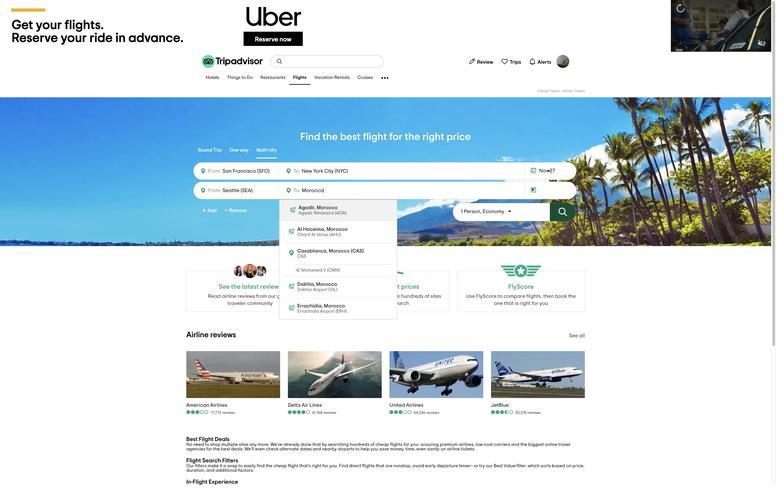 Task type: vqa. For each thing, say whether or not it's contained in the screenshot.


Task type: describe. For each thing, give the bounding box(es) containing it.
2 horizontal spatial and
[[511, 443, 520, 447]]

the inside use flyscore to compare flights, then book the one that is right for you
[[568, 294, 576, 299]]

+ add
[[202, 207, 217, 215]]

air
[[302, 403, 308, 408]]

To where? text field
[[300, 186, 360, 195]]

that's
[[300, 464, 311, 469]]

3.5 of 5 bubbles image
[[491, 410, 514, 415]]

agadir
[[299, 211, 313, 216]]

flight search filters our filters make it a snap to easily find the cheap flight that's right for you. find direct flights that are nonstop, avoid early departure times— or try our best value filter, which sorts based on price, duration, and additional factors.
[[186, 458, 585, 473]]

done
[[301, 443, 312, 447]]

with
[[362, 301, 372, 306]]

you
[[371, 447, 378, 452]]

20,276 reviews link
[[491, 410, 541, 416]]

biggest
[[528, 443, 544, 447]]

jetblue link
[[491, 402, 541, 409]]

1 even from the left
[[255, 447, 265, 452]]

4 of 5 bubbles image
[[288, 410, 311, 415]]

round
[[198, 148, 212, 153]]

search image
[[276, 58, 283, 65]]

for inside flight search filters our filters make it a snap to easily find the cheap flight that's right for you. find direct flights that are nonstop, avoid early departure times— or try our best value filter, which sorts based on price, duration, and additional factors.
[[323, 464, 328, 469]]

flights link
[[289, 71, 311, 85]]

sites for deals
[[239, 443, 248, 447]]

rentals
[[334, 76, 350, 80]]

filters
[[222, 458, 238, 464]]

on inside flight search filters our filters make it a snap to easily find the cheap flight that's right for you. find direct flights that are nonstop, avoid early departure times— or try our best value filter, which sorts based on price, duration, and additional factors.
[[566, 464, 572, 469]]

on inside best flight deals no need to shop multiple sites any more. we've already done that by searching hundreds of cheap flights for you– scouring premium airlines, low-cost carriers and the biggest online travel agencies for the best deals. we'll even check alternate dates and nearby airports to help you save money, time, even sanity on airline tickets.
[[441, 447, 446, 452]]

see all link
[[569, 333, 585, 339]]

trips
[[510, 59, 521, 65]]

flight for deals
[[362, 294, 374, 299]]

flight for for
[[363, 132, 387, 142]]

tripadvisor image
[[202, 55, 263, 68]]

from: for from where? text field corresponding to to where? text field
[[208, 188, 221, 193]]

airlines for united airlines
[[406, 403, 424, 408]]

already
[[284, 443, 300, 447]]

the
[[352, 284, 363, 290]]

search
[[202, 458, 221, 464]]

review
[[477, 59, 493, 65]]

avoid
[[413, 464, 424, 469]]

deals
[[215, 437, 230, 443]]

hundreds inside best flight deals no need to shop multiple sites any more. we've already done that by searching hundreds of cheap flights for you– scouring premium airlines, low-cost carriers and the biggest online travel agencies for the best deals. we'll even check alternate dates and nearby airports to help you save money, time, even sanity on airline tickets.
[[350, 443, 370, 447]]

filters
[[195, 464, 207, 469]]

save
[[379, 447, 389, 452]]

compare
[[504, 294, 526, 299]]

dakhla, morocco dakhla airport (vil)
[[297, 282, 338, 292]]

delta
[[288, 403, 301, 408]]

v
[[323, 268, 326, 273]]

price
[[447, 132, 471, 142]]

hundreds inside find the best flight deals from hundreds of sites with just one search
[[401, 294, 424, 299]]

from: for from where? text field for to where? text box at left top
[[208, 169, 221, 174]]

+
[[202, 207, 206, 215]]

airport for errachidia,
[[320, 309, 335, 314]]

find inside flight search filters our filters make it a snap to easily find the cheap flight that's right for you. find direct flights that are nonstop, avoid early departure times— or try our best value filter, which sorts based on price, duration, and additional factors.
[[339, 464, 348, 469]]

of inside find the best flight deals from hundreds of sites with just one search
[[425, 294, 430, 299]]

airport for dakhla,
[[313, 288, 328, 292]]

things
[[227, 76, 241, 80]]

find for find the best flight deals from hundreds of sites with just one search
[[330, 294, 340, 299]]

best inside best flight deals no need to shop multiple sites any more. we've already done that by searching hundreds of cheap flights for you– scouring premium airlines, low-cost carriers and the biggest online travel agencies for the best deals. we'll even check alternate dates and nearby airports to help you save money, time, even sanity on airline tickets.
[[186, 437, 198, 443]]

reviews for airline reviews
[[210, 331, 236, 339]]

multi-city link
[[257, 143, 277, 159]]

airline reviews
[[186, 331, 236, 339]]

experience
[[209, 480, 238, 485]]

hotels link
[[202, 71, 223, 85]]

to inside flight search filters our filters make it a snap to easily find the cheap flight that's right for you. find direct flights that are nonstop, avoid early departure times— or try our best value filter, which sorts based on price, duration, and additional factors.
[[239, 464, 243, 469]]

check
[[266, 447, 279, 452]]

factors.
[[238, 469, 254, 473]]

jetblue
[[491, 403, 509, 408]]

make
[[208, 464, 219, 469]]

in-flight experience
[[186, 480, 238, 485]]

right inside use flyscore to compare flights, then book the one that is right for you
[[520, 301, 531, 306]]

from inside read airline reviews from our global traveler community
[[256, 294, 267, 299]]

and inside flight search filters our filters make it a snap to easily find the cheap flight that's right for you. find direct flights that are nonstop, avoid early departure times— or try our best value filter, which sorts based on price, duration, and additional factors.
[[206, 469, 215, 473]]

multi-city
[[257, 148, 277, 153]]

low-
[[476, 443, 484, 447]]

city
[[269, 148, 277, 153]]

american airlines link
[[186, 402, 235, 409]]

time,
[[406, 447, 416, 452]]

filter,
[[517, 464, 527, 469]]

we'll
[[245, 447, 254, 452]]

tickets
[[574, 89, 585, 93]]

to: for to where? text field
[[294, 188, 300, 193]]

round trip link
[[198, 143, 222, 159]]

american airlines
[[186, 403, 228, 408]]

find
[[257, 464, 265, 469]]

based
[[552, 464, 565, 469]]

use
[[466, 294, 475, 299]]

airline inside read airline reviews from our global traveler community
[[222, 294, 237, 299]]

in-
[[186, 480, 193, 485]]

way
[[240, 148, 249, 153]]

delta air lines
[[288, 403, 322, 408]]

flight inside flight search filters our filters make it a snap to easily find the cheap flight that's right for you. find direct flights that are nonstop, avoid early departure times— or try our best value filter, which sorts based on price, duration, and additional factors.
[[288, 464, 299, 469]]

to: for to where? text box at left top
[[294, 169, 300, 174]]

1
[[461, 209, 463, 214]]

find the best flight for the right price
[[300, 132, 471, 142]]

united
[[390, 403, 405, 408]]

61,768 reviews
[[312, 411, 337, 415]]

we've
[[271, 443, 283, 447]]

54,236
[[414, 411, 426, 415]]

more.
[[258, 443, 270, 447]]

one-
[[229, 148, 240, 153]]

0 horizontal spatial flights
[[293, 76, 307, 80]]

reviews for 20,276 reviews
[[528, 411, 541, 415]]

restaurants link
[[257, 71, 289, 85]]

61,768
[[312, 411, 323, 415]]

morocco for dakhla,
[[316, 282, 337, 287]]

review link
[[466, 55, 496, 68]]

it
[[220, 464, 222, 469]]

(cmn)
[[327, 268, 340, 273]]

any
[[249, 443, 257, 447]]

one
[[494, 301, 503, 306]]

to left help
[[355, 447, 360, 452]]

that inside best flight deals no need to shop multiple sites any more. we've already done that by searching hundreds of cheap flights for you– scouring premium airlines, low-cost carriers and the biggest online travel agencies for the best deals. we'll even check alternate dates and nearby airports to help you save money, time, even sanity on airline tickets.
[[313, 443, 321, 447]]

one search
[[383, 301, 409, 306]]

nov
[[539, 168, 549, 173]]

al hoceima, morocco charif al idrissi (ahu)
[[297, 227, 348, 237]]

the inside flight search filters our filters make it a snap to easily find the cheap flight that's right for you. find direct flights that are nonstop, avoid early departure times— or try our best value filter, which sorts based on price, duration, and additional factors.
[[266, 464, 273, 469]]

flight for best
[[199, 437, 214, 443]]

see for see the latest reviews
[[219, 284, 230, 290]]

errachidia
[[297, 309, 319, 314]]

dakhla
[[297, 288, 312, 292]]



Task type: locate. For each thing, give the bounding box(es) containing it.
1 airlines from the left
[[210, 403, 228, 408]]

1 horizontal spatial 3 of 5 bubbles image
[[390, 410, 412, 415]]

from where? text field for to where? text field
[[221, 186, 275, 195]]

1 3 of 5 bubbles image from the left
[[186, 410, 209, 415]]

0 horizontal spatial from
[[256, 294, 267, 299]]

3 of 5 bubbles image down american
[[186, 410, 209, 415]]

(erh)
[[336, 309, 347, 314]]

0 vertical spatial find
[[300, 132, 320, 142]]

2 vertical spatial flight
[[193, 480, 207, 485]]

or
[[474, 464, 479, 469]]

profile picture image
[[557, 55, 570, 68]]

trips link
[[499, 55, 524, 68]]

flights right cheap
[[549, 89, 560, 93]]

0 vertical spatial flights
[[390, 443, 403, 447]]

0 horizontal spatial hundreds
[[350, 443, 370, 447]]

reviews inside 61,768 reviews link
[[323, 411, 337, 415]]

and
[[511, 443, 520, 447], [313, 447, 321, 452], [206, 469, 215, 473]]

cruises link
[[354, 71, 377, 85]]

morocco inside errachidia, morocco errachidia airport (erh)
[[324, 304, 345, 309]]

1 horizontal spatial that
[[376, 464, 385, 469]]

0 horizontal spatial flights
[[362, 464, 375, 469]]

al
[[297, 227, 302, 232], [311, 233, 316, 237]]

deals
[[375, 294, 388, 299]]

0 vertical spatial best
[[186, 437, 198, 443]]

0 vertical spatial al
[[297, 227, 302, 232]]

20,276 reviews
[[516, 411, 541, 415]]

that left by
[[313, 443, 321, 447]]

on left price,
[[566, 464, 572, 469]]

3 of 5 bubbles image inside "54,236 reviews" link
[[390, 410, 412, 415]]

one-way link
[[229, 143, 249, 159]]

flights right the direct
[[362, 464, 375, 469]]

1 horizontal spatial flyscore
[[509, 284, 534, 290]]

1 horizontal spatial our
[[486, 464, 493, 469]]

1 vertical spatial from:
[[208, 188, 221, 193]]

from: down round trip link
[[208, 169, 221, 174]]

global
[[277, 294, 293, 299]]

flights right save
[[390, 443, 403, 447]]

0 vertical spatial airline
[[563, 89, 573, 93]]

2 from: from the top
[[208, 188, 221, 193]]

lowest
[[365, 284, 383, 290]]

and down search
[[206, 469, 215, 473]]

flight for in-
[[193, 480, 207, 485]]

even right we'll
[[255, 447, 265, 452]]

0 horizontal spatial flyscore
[[476, 294, 497, 299]]

flight up agencies
[[199, 437, 214, 443]]

airport inside dakhla, morocco dakhla airport (vil)
[[313, 288, 328, 292]]

hundreds left you
[[350, 443, 370, 447]]

morocco for errachidia,
[[324, 304, 345, 309]]

0 vertical spatial cheap
[[376, 443, 389, 447]]

0 vertical spatial flight
[[199, 437, 214, 443]]

1 vertical spatial flights
[[549, 89, 560, 93]]

cheap
[[376, 443, 389, 447], [274, 464, 287, 469]]

27
[[550, 168, 555, 173]]

airline inside best flight deals no need to shop multiple sites any more. we've already done that by searching hundreds of cheap flights for you– scouring premium airlines, low-cost carriers and the biggest online travel agencies for the best deals. we'll even check alternate dates and nearby airports to help you save money, time, even sanity on airline tickets.
[[447, 447, 460, 452]]

1 vertical spatial cheap
[[274, 464, 287, 469]]

1 vertical spatial find
[[330, 294, 340, 299]]

2 from from the left
[[389, 294, 400, 299]]

morocco up (ahu)
[[327, 227, 348, 232]]

0 vertical spatial hundreds
[[401, 294, 424, 299]]

morocco up almassira
[[317, 205, 338, 210]]

casablanca, morocco (cas) cas
[[297, 249, 364, 259]]

1 horizontal spatial -
[[561, 89, 562, 93]]

cheap flights - airline tickets
[[537, 89, 585, 93]]

0 vertical spatial right
[[423, 132, 445, 142]]

1 horizontal spatial sites
[[431, 294, 441, 299]]

3 of 5 bubbles image inside the 77,772 reviews link
[[186, 410, 209, 415]]

charif
[[297, 233, 310, 237]]

1 vertical spatial flyscore
[[476, 294, 497, 299]]

that left is
[[504, 301, 514, 306]]

1 vertical spatial al
[[311, 233, 316, 237]]

0 vertical spatial see
[[219, 284, 230, 290]]

find
[[300, 132, 320, 142], [330, 294, 340, 299], [339, 464, 348, 469]]

find the best flight deals from hundreds of sites with just one search
[[330, 294, 441, 306]]

To where? text field
[[300, 167, 360, 175]]

flight down duration,
[[193, 480, 207, 485]]

mohamed
[[301, 268, 322, 273]]

0 horizontal spatial and
[[206, 469, 215, 473]]

cheap left money,
[[376, 443, 389, 447]]

and right carriers
[[511, 443, 520, 447]]

0 vertical spatial best
[[340, 132, 361, 142]]

the inside find the best flight deals from hundreds of sites with just one search
[[342, 294, 349, 299]]

1 from from the left
[[256, 294, 267, 299]]

agadir,
[[299, 205, 316, 210]]

to left the 'do'
[[242, 76, 246, 80]]

1 to: from the top
[[294, 169, 300, 174]]

reviews inside the 77,772 reviews link
[[222, 411, 235, 415]]

1 vertical spatial to:
[[294, 188, 300, 193]]

almassira
[[314, 211, 334, 216]]

morocco inside the casablanca, morocco (cas) cas
[[329, 249, 350, 254]]

flights left 'vacation'
[[293, 76, 307, 80]]

0 horizontal spatial airlines
[[210, 403, 228, 408]]

trip
[[213, 148, 222, 153]]

3 of 5 bubbles image down united
[[390, 410, 412, 415]]

airlines for american airlines
[[210, 403, 228, 408]]

best up agencies
[[186, 437, 198, 443]]

airlines inside "american airlines" link
[[210, 403, 228, 408]]

0 vertical spatial airport
[[313, 288, 328, 292]]

our right try
[[486, 464, 493, 469]]

dates
[[300, 447, 312, 452]]

61,768 reviews link
[[288, 410, 337, 416]]

best left value
[[494, 464, 503, 469]]

by
[[322, 443, 327, 447]]

flights inside flight search filters our filters make it a snap to easily find the cheap flight that's right for you. find direct flights that are nonstop, avoid early departure times— or try our best value filter, which sorts based on price, duration, and additional factors.
[[362, 464, 375, 469]]

airlines up "54,236 reviews" link
[[406, 403, 424, 408]]

see for see all
[[569, 333, 578, 339]]

2 vertical spatial flight
[[288, 464, 299, 469]]

- left 'tickets'
[[561, 89, 562, 93]]

to inside use flyscore to compare flights, then book the one that is right for you
[[498, 294, 503, 299]]

2 vertical spatial find
[[339, 464, 348, 469]]

77,772 reviews
[[211, 411, 235, 415]]

find inside find the best flight deals from hundreds of sites with just one search
[[330, 294, 340, 299]]

sites inside find the best flight deals from hundreds of sites with just one search
[[431, 294, 441, 299]]

1 vertical spatial see
[[569, 333, 578, 339]]

errachidia,
[[297, 304, 323, 309]]

morocco inside "agadir, morocco agadir almassira (aga)"
[[317, 205, 338, 210]]

2 airlines from the left
[[406, 403, 424, 408]]

morocco for agadir,
[[317, 205, 338, 210]]

flight inside flight search filters our filters make it a snap to easily find the cheap flight that's right for you. find direct flights that are nonstop, avoid early departure times— or try our best value filter, which sorts based on price, duration, and additional factors.
[[186, 458, 201, 464]]

easily
[[244, 464, 256, 469]]

flight prices
[[385, 284, 419, 290]]

1 horizontal spatial from
[[389, 294, 400, 299]]

add
[[208, 208, 217, 213]]

3 of 5 bubbles image
[[186, 410, 209, 415], [390, 410, 412, 415]]

0 vertical spatial to:
[[294, 169, 300, 174]]

flight inside find the best flight deals from hundreds of sites with just one search
[[362, 294, 374, 299]]

3 of 5 bubbles image for american
[[186, 410, 209, 415]]

of inside best flight deals no need to shop multiple sites any more. we've already done that by searching hundreds of cheap flights for you– scouring premium airlines, low-cost carriers and the biggest online travel agencies for the best deals. we'll even check alternate dates and nearby airports to help you save money, time, even sanity on airline tickets.
[[371, 443, 375, 447]]

flyscore
[[509, 284, 534, 290], [476, 294, 497, 299]]

1 horizontal spatial of
[[425, 294, 430, 299]]

see up read
[[219, 284, 230, 290]]

2 3 of 5 bubbles image from the left
[[390, 410, 412, 415]]

0 horizontal spatial see
[[219, 284, 230, 290]]

1 vertical spatial airport
[[320, 309, 335, 314]]

that inside use flyscore to compare flights, then book the one that is right for you
[[504, 301, 514, 306]]

errachidia, morocco errachidia airport (erh)
[[297, 304, 347, 314]]

1 horizontal spatial cheap
[[376, 443, 389, 447]]

morocco for casablanca,
[[329, 249, 350, 254]]

value
[[504, 464, 516, 469]]

0 horizontal spatial that
[[313, 443, 321, 447]]

idrissi
[[316, 233, 329, 237]]

airline
[[563, 89, 573, 93], [186, 331, 209, 339]]

right right that's at left bottom
[[312, 464, 322, 469]]

1 vertical spatial on
[[566, 464, 572, 469]]

0 vertical spatial on
[[441, 447, 446, 452]]

even right time,
[[417, 447, 427, 452]]

flyscore inside use flyscore to compare flights, then book the one that is right for you
[[476, 294, 497, 299]]

0 horizontal spatial on
[[441, 447, 446, 452]]

1 horizontal spatial on
[[566, 464, 572, 469]]

remove
[[229, 208, 247, 213]]

2 vertical spatial that
[[376, 464, 385, 469]]

1 vertical spatial sites
[[239, 443, 248, 447]]

nearby
[[322, 447, 337, 452]]

see left all
[[569, 333, 578, 339]]

1 vertical spatial hundreds
[[350, 443, 370, 447]]

1 from where? text field from the top
[[221, 167, 275, 176]]

flight up duration,
[[186, 458, 201, 464]]

vacation rentals
[[314, 76, 350, 80]]

on right sanity
[[441, 447, 446, 452]]

1 vertical spatial flight
[[186, 458, 201, 464]]

0 vertical spatial from:
[[208, 169, 221, 174]]

snap
[[227, 464, 238, 469]]

0 horizontal spatial right
[[312, 464, 322, 469]]

2 even from the left
[[417, 447, 427, 452]]

0 horizontal spatial even
[[255, 447, 265, 452]]

0 vertical spatial sites
[[431, 294, 441, 299]]

our inside flight search filters our filters make it a snap to easily find the cheap flight that's right for you. find direct flights that are nonstop, avoid early departure times— or try our best value filter, which sorts based on price, duration, and additional factors.
[[486, 464, 493, 469]]

1 vertical spatial -
[[225, 205, 228, 216]]

cheap inside best flight deals no need to shop multiple sites any more. we've already done that by searching hundreds of cheap flights for you– scouring premium airlines, low-cost carriers and the biggest online travel agencies for the best deals. we'll even check alternate dates and nearby airports to help you save money, time, even sanity on airline tickets.
[[376, 443, 389, 447]]

2 horizontal spatial right
[[520, 301, 531, 306]]

0 vertical spatial from where? text field
[[221, 167, 275, 176]]

reviews for 54,236 reviews
[[426, 411, 439, 415]]

1 vertical spatial best
[[494, 464, 503, 469]]

1 horizontal spatial and
[[313, 447, 321, 452]]

reviews for 77,772 reviews
[[222, 411, 235, 415]]

cheap inside flight search filters our filters make it a snap to easily find the cheap flight that's right for you. find direct flights that are nonstop, avoid early departure times— or try our best value filter, which sorts based on price, duration, and additional factors.
[[274, 464, 287, 469]]

reviews inside "54,236 reviews" link
[[426, 411, 439, 415]]

0 vertical spatial our
[[268, 294, 276, 299]]

2 vertical spatial right
[[312, 464, 322, 469]]

1 horizontal spatial right
[[423, 132, 445, 142]]

best inside best flight deals no need to shop multiple sites any more. we've already done that by searching hundreds of cheap flights for you– scouring premium airlines, low-cost carriers and the biggest online travel agencies for the best deals. we'll even check alternate dates and nearby airports to help you save money, time, even sanity on airline tickets.
[[221, 447, 230, 452]]

economy
[[483, 209, 505, 214]]

flight inside best flight deals no need to shop multiple sites any more. we've already done that by searching hundreds of cheap flights for you– scouring premium airlines, low-cost carriers and the biggest online travel agencies for the best deals. we'll even check alternate dates and nearby airports to help you save money, time, even sanity on airline tickets.
[[199, 437, 214, 443]]

from
[[256, 294, 267, 299], [389, 294, 400, 299]]

1 horizontal spatial airline
[[563, 89, 573, 93]]

flights,
[[527, 294, 542, 299]]

duration,
[[186, 469, 205, 473]]

1 horizontal spatial hundreds
[[401, 294, 424, 299]]

0 horizontal spatial of
[[371, 443, 375, 447]]

american
[[186, 403, 209, 408]]

all
[[579, 333, 585, 339]]

1 horizontal spatial flights
[[390, 443, 403, 447]]

times—
[[459, 464, 473, 469]]

morocco inside dakhla, morocco dakhla airport (vil)
[[316, 282, 337, 287]]

(cas)
[[351, 249, 364, 254]]

to right the snap
[[239, 464, 243, 469]]

airport inside errachidia, morocco errachidia airport (erh)
[[320, 309, 335, 314]]

(aga)
[[335, 211, 347, 216]]

then
[[544, 294, 554, 299]]

1 horizontal spatial airline
[[447, 447, 460, 452]]

premium
[[440, 443, 458, 447]]

alerts link
[[526, 55, 554, 68]]

flyscore up compare
[[509, 284, 534, 290]]

,
[[480, 209, 482, 214]]

do
[[247, 76, 253, 80]]

0 horizontal spatial cheap
[[274, 464, 287, 469]]

2 vertical spatial best
[[221, 447, 230, 452]]

restaurants
[[260, 76, 286, 80]]

airport left '(erh)'
[[320, 309, 335, 314]]

find for find the best flight for the right price
[[300, 132, 320, 142]]

from where? text field up remove
[[221, 186, 275, 195]]

airlines up 77,772
[[210, 403, 228, 408]]

1 vertical spatial from where? text field
[[221, 186, 275, 195]]

reviews
[[260, 284, 282, 290], [238, 294, 255, 299], [210, 331, 236, 339], [323, 411, 337, 415], [222, 411, 235, 415], [426, 411, 439, 415], [528, 411, 541, 415]]

1 vertical spatial that
[[313, 443, 321, 447]]

0 horizontal spatial 3 of 5 bubbles image
[[186, 410, 209, 415]]

1 from: from the top
[[208, 169, 221, 174]]

1 vertical spatial flight
[[362, 294, 374, 299]]

from inside find the best flight deals from hundreds of sites with just one search
[[389, 294, 400, 299]]

hotels
[[206, 76, 219, 80]]

0 horizontal spatial airline
[[222, 294, 237, 299]]

reviews for 61,768 reviews
[[323, 411, 337, 415]]

to left the shop
[[205, 443, 209, 447]]

things to do link
[[223, 71, 257, 85]]

morocco up (vil)
[[316, 282, 337, 287]]

(vil)
[[329, 288, 338, 292]]

1 vertical spatial flights
[[362, 464, 375, 469]]

airline left the tickets.
[[447, 447, 460, 452]]

one-way
[[229, 148, 249, 153]]

al up charif
[[297, 227, 302, 232]]

0 horizontal spatial sites
[[239, 443, 248, 447]]

sites inside best flight deals no need to shop multiple sites any more. we've already done that by searching hundreds of cheap flights for you– scouring premium airlines, low-cost carriers and the biggest online travel agencies for the best deals. we'll even check alternate dates and nearby airports to help you save money, time, even sanity on airline tickets.
[[239, 443, 248, 447]]

that left "are" at the bottom of page
[[376, 464, 385, 469]]

flights inside best flight deals no need to shop multiple sites any more. we've already done that by searching hundreds of cheap flights for you– scouring premium airlines, low-cost carriers and the biggest online travel agencies for the best deals. we'll even check alternate dates and nearby airports to help you save money, time, even sanity on airline tickets.
[[390, 443, 403, 447]]

help
[[361, 447, 370, 452]]

airline right read
[[222, 294, 237, 299]]

0 vertical spatial airline
[[222, 294, 237, 299]]

delta air lines link
[[288, 402, 337, 409]]

reviews inside 20,276 reviews link
[[528, 411, 541, 415]]

best inside flight search filters our filters make it a snap to easily find the cheap flight that's right for you. find direct flights that are nonstop, avoid early departure times— or try our best value filter, which sorts based on price, duration, and additional factors.
[[494, 464, 503, 469]]

From where? text field
[[221, 167, 275, 176], [221, 186, 275, 195]]

flyscore up one
[[476, 294, 497, 299]]

and left by
[[313, 447, 321, 452]]

- left remove
[[225, 205, 228, 216]]

morocco up '(erh)'
[[324, 304, 345, 309]]

cheap down the check
[[274, 464, 287, 469]]

airport left (vil)
[[313, 288, 328, 292]]

best for for
[[340, 132, 361, 142]]

from where? text field down way
[[221, 167, 275, 176]]

1 horizontal spatial airlines
[[406, 403, 424, 408]]

3 of 5 bubbles image for united
[[390, 410, 412, 415]]

best flight deals no need to shop multiple sites any more. we've already done that by searching hundreds of cheap flights for you– scouring premium airlines, low-cost carriers and the biggest online travel agencies for the best deals. we'll even check alternate dates and nearby airports to help you save money, time, even sanity on airline tickets.
[[186, 437, 571, 452]]

right inside flight search filters our filters make it a snap to easily find the cheap flight that's right for you. find direct flights that are nonstop, avoid early departure times— or try our best value filter, which sorts based on price, duration, and additional factors.
[[312, 464, 322, 469]]

0 vertical spatial -
[[561, 89, 562, 93]]

al down hoceima,
[[311, 233, 316, 237]]

alerts
[[538, 59, 551, 65]]

additional
[[216, 469, 237, 473]]

a
[[223, 464, 226, 469]]

our inside read airline reviews from our global traveler community
[[268, 294, 276, 299]]

right right is
[[520, 301, 531, 306]]

2 to: from the top
[[294, 188, 300, 193]]

from: up add
[[208, 188, 221, 193]]

2 horizontal spatial that
[[504, 301, 514, 306]]

our left global
[[268, 294, 276, 299]]

that inside flight search filters our filters make it a snap to easily find the cheap flight that's right for you. find direct flights that are nonstop, avoid early departure times— or try our best value filter, which sorts based on price, duration, and additional factors.
[[376, 464, 385, 469]]

from where? text field for to where? text box at left top
[[221, 167, 275, 176]]

right left price
[[423, 132, 445, 142]]

use flyscore to compare flights, then book the one that is right for you
[[466, 294, 576, 306]]

casablanca,
[[297, 249, 328, 254]]

advertisement region
[[0, 0, 772, 52]]

1 vertical spatial right
[[520, 301, 531, 306]]

0 vertical spatial flight
[[363, 132, 387, 142]]

you–
[[411, 443, 420, 447]]

united airlines link
[[390, 402, 439, 409]]

reviews inside read airline reviews from our global traveler community
[[238, 294, 255, 299]]

money,
[[390, 447, 405, 452]]

to up one
[[498, 294, 503, 299]]

0 horizontal spatial airline
[[186, 331, 209, 339]]

morocco inside al hoceima, morocco charif al idrissi (ahu)
[[327, 227, 348, 232]]

1 horizontal spatial see
[[569, 333, 578, 339]]

1 horizontal spatial best
[[494, 464, 503, 469]]

best for deals
[[350, 294, 361, 299]]

even
[[255, 447, 265, 452], [417, 447, 427, 452]]

None search field
[[271, 56, 383, 67]]

77,772
[[211, 411, 221, 415]]

1 vertical spatial best
[[350, 294, 361, 299]]

agadir, morocco agadir almassira (aga)
[[299, 205, 347, 216]]

from up 'traveler community'
[[256, 294, 267, 299]]

1 vertical spatial airline
[[186, 331, 209, 339]]

0 horizontal spatial best
[[186, 437, 198, 443]]

just
[[373, 301, 381, 306]]

2 from where? text field from the top
[[221, 186, 275, 195]]

0 horizontal spatial our
[[268, 294, 276, 299]]

1 person , economy
[[461, 209, 505, 214]]

1 vertical spatial of
[[371, 443, 375, 447]]

airlines inside united airlines link
[[406, 403, 424, 408]]

hundreds down flight prices
[[401, 294, 424, 299]]

0 vertical spatial flyscore
[[509, 284, 534, 290]]

morocco
[[317, 205, 338, 210], [327, 227, 348, 232], [329, 249, 350, 254], [316, 282, 337, 287], [324, 304, 345, 309]]

1 horizontal spatial even
[[417, 447, 427, 452]]

the
[[323, 132, 338, 142], [405, 132, 420, 142], [231, 284, 241, 290], [342, 294, 349, 299], [568, 294, 576, 299], [521, 443, 527, 447], [213, 447, 220, 452], [266, 464, 273, 469]]

0 vertical spatial flights
[[293, 76, 307, 80]]

0 vertical spatial that
[[504, 301, 514, 306]]

best inside find the best flight deals from hundreds of sites with just one search
[[350, 294, 361, 299]]

morocco down (ahu)
[[329, 249, 350, 254]]

from up one search
[[389, 294, 400, 299]]

0 horizontal spatial -
[[225, 205, 228, 216]]

1 horizontal spatial flights
[[549, 89, 560, 93]]

0 horizontal spatial al
[[297, 227, 302, 232]]

sites for best
[[431, 294, 441, 299]]

airport
[[313, 288, 328, 292], [320, 309, 335, 314]]

1 vertical spatial airline
[[447, 447, 460, 452]]

77,772 reviews link
[[186, 410, 235, 416]]

vacation rentals link
[[311, 71, 354, 85]]

carriers
[[494, 443, 510, 447]]

agencies
[[186, 447, 206, 452]]

to:
[[294, 169, 300, 174], [294, 188, 300, 193]]



